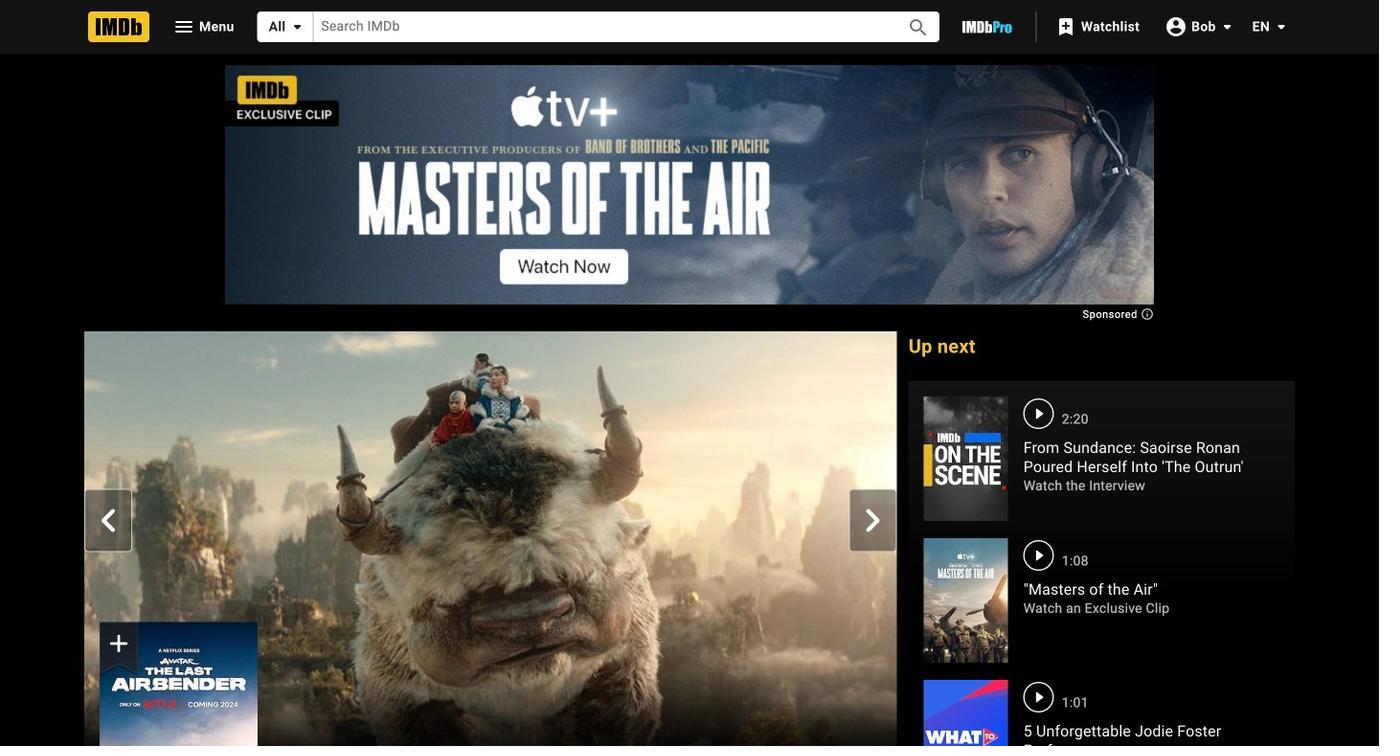 Task type: vqa. For each thing, say whether or not it's contained in the screenshot.
reviews in 218 Critic reviews
no



Task type: locate. For each thing, give the bounding box(es) containing it.
avatar: the last airbender image
[[100, 622, 258, 746], [100, 622, 258, 746]]

chevron right inline image
[[862, 509, 885, 532]]

how saoirse ronan poured a bit of herself into 'the outrun' image
[[924, 397, 1008, 521]]

2 horizontal spatial arrow drop down image
[[1270, 15, 1293, 38]]

1 horizontal spatial arrow drop down image
[[1216, 15, 1239, 38]]

group
[[84, 331, 898, 746], [100, 622, 258, 746]]

"avatar: the last airbender" image
[[84, 331, 898, 746]]

None search field
[[257, 11, 940, 42]]

home image
[[88, 11, 149, 42]]

submit search image
[[907, 16, 930, 39]]

arrow drop down image
[[1216, 15, 1239, 38], [286, 15, 309, 38], [1270, 15, 1293, 38]]

account circle image
[[1165, 15, 1188, 38]]

None field
[[314, 12, 886, 42]]

0 horizontal spatial arrow drop down image
[[286, 15, 309, 38]]

sponsored content section
[[225, 65, 1154, 318]]

5 unforgettable jodie foster performances image
[[924, 680, 1008, 746]]



Task type: describe. For each thing, give the bounding box(es) containing it.
watchlist image
[[1055, 15, 1078, 38]]

chevron left inline image
[[97, 509, 120, 532]]

menu image
[[172, 15, 195, 38]]

masters of the air image
[[924, 538, 1008, 663]]

Search IMDb text field
[[314, 12, 886, 42]]



